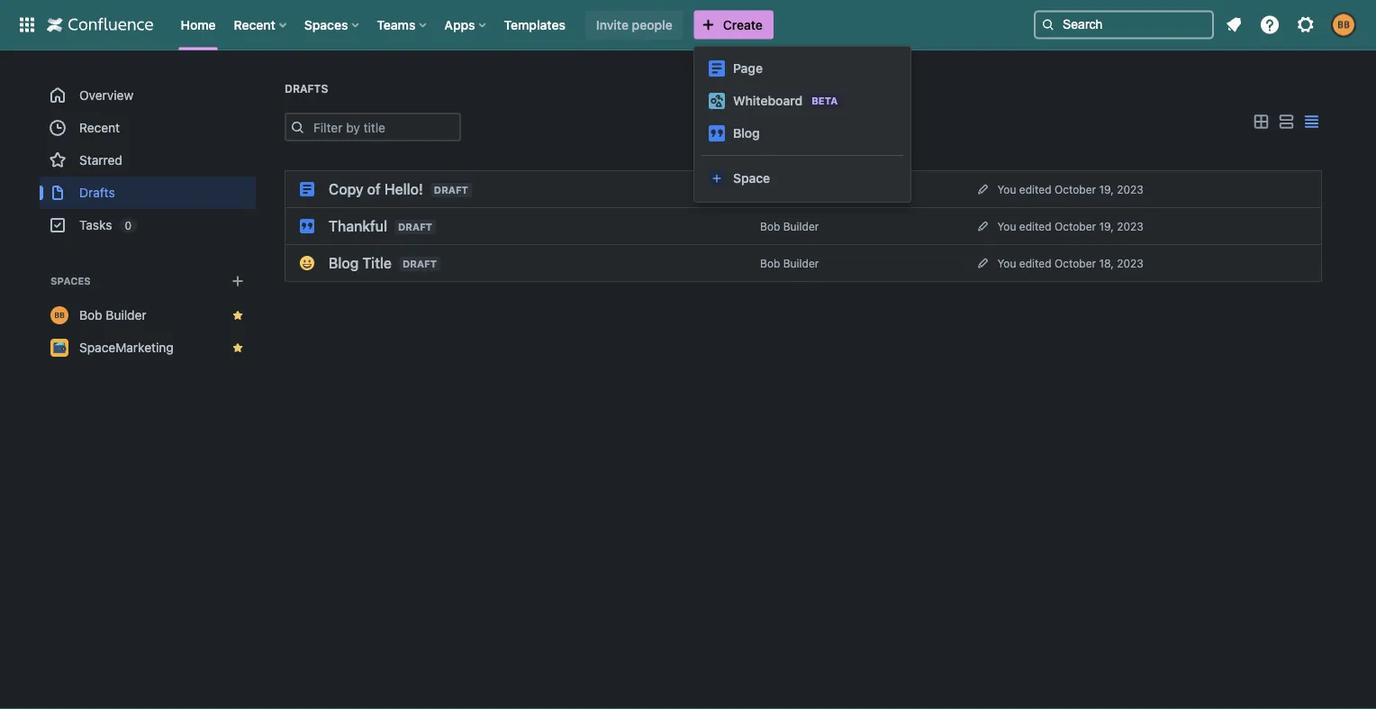 Task type: describe. For each thing, give the bounding box(es) containing it.
2023 for of
[[1117, 183, 1144, 195]]

invite
[[596, 17, 629, 32]]

templates
[[504, 17, 566, 32]]

you for title
[[998, 257, 1017, 269]]

compact list image
[[1301, 111, 1323, 133]]

you edited october 19, 2023 for thankful
[[998, 220, 1144, 232]]

spacemarketing
[[79, 340, 174, 355]]

blog for blog title
[[329, 255, 359, 272]]

notification icon image
[[1223, 14, 1245, 36]]

unstar this space image
[[231, 308, 245, 323]]

blog for blog
[[733, 126, 760, 141]]

spaces inside popup button
[[304, 17, 348, 32]]

bob builder for thankful
[[760, 220, 819, 233]]

blog image
[[300, 219, 314, 233]]

copy
[[329, 181, 364, 198]]

Search field
[[1034, 10, 1214, 39]]

beta
[[812, 95, 838, 107]]

0 vertical spatial drafts
[[285, 82, 328, 95]]

edited for title
[[1020, 257, 1052, 269]]

2 2023 from the top
[[1117, 220, 1144, 232]]

you edited october 19, 2023 for copy of hello!
[[998, 183, 1144, 195]]

2 edited from the top
[[1020, 220, 1052, 232]]

page
[[733, 61, 763, 76]]

bob for copy of hello!
[[760, 183, 781, 196]]

space
[[733, 171, 770, 186]]

list image
[[1276, 111, 1297, 133]]

create
[[723, 17, 763, 32]]

overview
[[79, 88, 134, 103]]

0
[[125, 219, 131, 232]]

draft for copy of hello!
[[434, 184, 468, 196]]

whiteboard
[[733, 93, 803, 108]]

banner containing home
[[0, 0, 1377, 50]]

bob for blog title
[[760, 257, 781, 270]]

builder for thankful
[[784, 220, 819, 233]]

whiteboard beta
[[733, 93, 838, 108]]

spaces button
[[299, 10, 366, 39]]

thankful
[[329, 218, 387, 235]]

builder for copy of hello!
[[784, 183, 819, 196]]

home link
[[175, 10, 221, 39]]

unstar this space image
[[231, 341, 245, 355]]

october for of
[[1055, 183, 1097, 195]]

19, for copy of hello!
[[1100, 183, 1114, 195]]

appswitcher icon image
[[16, 14, 38, 36]]

builder for blog title
[[784, 257, 819, 270]]

group containing overview
[[40, 79, 256, 241]]

recent inside popup button
[[234, 17, 276, 32]]

tasks
[[79, 218, 112, 232]]

home
[[181, 17, 216, 32]]

0 horizontal spatial recent
[[79, 120, 120, 135]]

bob builder link for thankful
[[760, 220, 819, 233]]

title
[[363, 255, 392, 272]]

settings icon image
[[1296, 14, 1317, 36]]

page image
[[300, 182, 314, 196]]



Task type: locate. For each thing, give the bounding box(es) containing it.
builder
[[784, 183, 819, 196], [784, 220, 819, 233], [784, 257, 819, 270], [106, 308, 147, 323]]

3 2023 from the top
[[1117, 257, 1144, 269]]

you edited october 18, 2023
[[998, 257, 1144, 269]]

0 vertical spatial recent
[[234, 17, 276, 32]]

1 horizontal spatial group
[[695, 47, 911, 155]]

0 vertical spatial 2023
[[1117, 183, 1144, 195]]

1 vertical spatial you edited october 19, 2023
[[998, 220, 1144, 232]]

2 vertical spatial october
[[1055, 257, 1097, 269]]

recent link
[[40, 112, 256, 144]]

2 you from the top
[[998, 220, 1017, 232]]

1 vertical spatial spaces
[[50, 275, 91, 287]]

2 vertical spatial you
[[998, 257, 1017, 269]]

1 vertical spatial edited
[[1020, 220, 1052, 232]]

2 vertical spatial edited
[[1020, 257, 1052, 269]]

1 vertical spatial recent
[[79, 120, 120, 135]]

2 vertical spatial draft
[[403, 258, 437, 270]]

confluence image
[[47, 14, 154, 36], [47, 14, 154, 36]]

1 you edited october 19, 2023 from the top
[[998, 183, 1144, 195]]

2 october from the top
[[1055, 220, 1097, 232]]

october
[[1055, 183, 1097, 195], [1055, 220, 1097, 232], [1055, 257, 1097, 269]]

drafts inside group
[[79, 185, 115, 200]]

drafts down spaces popup button
[[285, 82, 328, 95]]

0 vertical spatial you edited october 19, 2023
[[998, 183, 1144, 195]]

blog down "whiteboard" at the top right of the page
[[733, 126, 760, 141]]

1 19, from the top
[[1100, 183, 1114, 195]]

october for title
[[1055, 257, 1097, 269]]

bob builder
[[760, 183, 819, 196], [760, 220, 819, 233], [760, 257, 819, 270], [79, 308, 147, 323]]

draft right hello!
[[434, 184, 468, 196]]

group
[[695, 47, 911, 155], [40, 79, 256, 241]]

blog title
[[329, 255, 392, 272]]

3 edited from the top
[[1020, 257, 1052, 269]]

bob builder for copy of hello!
[[760, 183, 819, 196]]

people
[[632, 17, 673, 32]]

overview link
[[40, 79, 256, 112]]

copy of hello!
[[329, 181, 423, 198]]

templates link
[[499, 10, 571, 39]]

0 vertical spatial october
[[1055, 183, 1097, 195]]

apps button
[[439, 10, 493, 39]]

edited
[[1020, 183, 1052, 195], [1020, 220, 1052, 232], [1020, 257, 1052, 269]]

19, for thankful
[[1100, 220, 1114, 232]]

0 vertical spatial you
[[998, 183, 1017, 195]]

0 horizontal spatial spaces
[[50, 275, 91, 287]]

global element
[[11, 0, 1031, 50]]

1 vertical spatial drafts
[[79, 185, 115, 200]]

2 you edited october 19, 2023 from the top
[[998, 220, 1144, 232]]

banner
[[0, 0, 1377, 50]]

1 vertical spatial draft
[[398, 221, 433, 233]]

bob builder link for blog title
[[760, 257, 819, 270]]

draft for blog title
[[403, 258, 437, 270]]

bob for thankful
[[760, 220, 781, 233]]

0 vertical spatial blog
[[733, 126, 760, 141]]

0 horizontal spatial blog
[[329, 255, 359, 272]]

draft for thankful
[[398, 221, 433, 233]]

bob
[[760, 183, 781, 196], [760, 220, 781, 233], [760, 257, 781, 270], [79, 308, 102, 323]]

teams
[[377, 17, 416, 32]]

2023
[[1117, 183, 1144, 195], [1117, 220, 1144, 232], [1117, 257, 1144, 269]]

0 vertical spatial spaces
[[304, 17, 348, 32]]

3 you from the top
[[998, 257, 1017, 269]]

3 october from the top
[[1055, 257, 1097, 269]]

2 vertical spatial 2023
[[1117, 257, 1144, 269]]

19,
[[1100, 183, 1114, 195], [1100, 220, 1114, 232]]

spaces
[[304, 17, 348, 32], [50, 275, 91, 287]]

create button
[[694, 10, 774, 39]]

1 edited from the top
[[1020, 183, 1052, 195]]

you for of
[[998, 183, 1017, 195]]

recent button
[[228, 10, 294, 39]]

bob builder link for copy of hello!
[[760, 183, 819, 196]]

1 october from the top
[[1055, 183, 1097, 195]]

0 vertical spatial draft
[[434, 184, 468, 196]]

spaces right 'recent' popup button
[[304, 17, 348, 32]]

teams button
[[372, 10, 434, 39]]

1 horizontal spatial recent
[[234, 17, 276, 32]]

draft right title
[[403, 258, 437, 270]]

you
[[998, 183, 1017, 195], [998, 220, 1017, 232], [998, 257, 1017, 269]]

edited for of
[[1020, 183, 1052, 195]]

1 you from the top
[[998, 183, 1017, 195]]

search image
[[1041, 18, 1056, 32]]

you edited october 19, 2023
[[998, 183, 1144, 195], [998, 220, 1144, 232]]

group containing page
[[695, 47, 911, 155]]

blog
[[733, 126, 760, 141], [329, 255, 359, 272]]

cards image
[[1250, 111, 1272, 133]]

:grinning: image
[[300, 256, 314, 270], [300, 256, 314, 270]]

1 2023 from the top
[[1117, 183, 1144, 195]]

space link
[[695, 160, 911, 196]]

bob builder for blog title
[[760, 257, 819, 270]]

0 vertical spatial 19,
[[1100, 183, 1114, 195]]

blog link
[[695, 117, 911, 150]]

blog left title
[[329, 255, 359, 272]]

Filter by title field
[[308, 114, 459, 140]]

recent up "starred"
[[79, 120, 120, 135]]

0 horizontal spatial group
[[40, 79, 256, 241]]

starred
[[79, 153, 122, 168]]

drafts up tasks
[[79, 185, 115, 200]]

bob builder link
[[760, 183, 819, 196], [760, 220, 819, 233], [760, 257, 819, 270], [40, 299, 256, 332]]

page link
[[695, 52, 911, 85]]

recent
[[234, 17, 276, 32], [79, 120, 120, 135]]

starred link
[[40, 144, 256, 177]]

hello!
[[385, 181, 423, 198]]

1 horizontal spatial blog
[[733, 126, 760, 141]]

1 vertical spatial you
[[998, 220, 1017, 232]]

2023 for title
[[1117, 257, 1144, 269]]

1 vertical spatial 19,
[[1100, 220, 1114, 232]]

1 vertical spatial october
[[1055, 220, 1097, 232]]

invite people button
[[585, 10, 684, 39]]

help icon image
[[1259, 14, 1281, 36]]

invite people
[[596, 17, 673, 32]]

1 horizontal spatial drafts
[[285, 82, 328, 95]]

1 vertical spatial blog
[[329, 255, 359, 272]]

draft
[[434, 184, 468, 196], [398, 221, 433, 233], [403, 258, 437, 270]]

of
[[367, 181, 381, 198]]

18,
[[1100, 257, 1114, 269]]

0 horizontal spatial drafts
[[79, 185, 115, 200]]

blog inside group
[[733, 126, 760, 141]]

0 vertical spatial edited
[[1020, 183, 1052, 195]]

2 19, from the top
[[1100, 220, 1114, 232]]

drafts link
[[40, 177, 256, 209]]

create a space image
[[227, 270, 249, 292]]

apps
[[445, 17, 475, 32]]

recent right home
[[234, 17, 276, 32]]

1 vertical spatial 2023
[[1117, 220, 1144, 232]]

draft down hello!
[[398, 221, 433, 233]]

drafts
[[285, 82, 328, 95], [79, 185, 115, 200]]

spacemarketing link
[[40, 332, 256, 364]]

spaces down tasks
[[50, 275, 91, 287]]

1 horizontal spatial spaces
[[304, 17, 348, 32]]



Task type: vqa. For each thing, say whether or not it's contained in the screenshot.
management in the button
no



